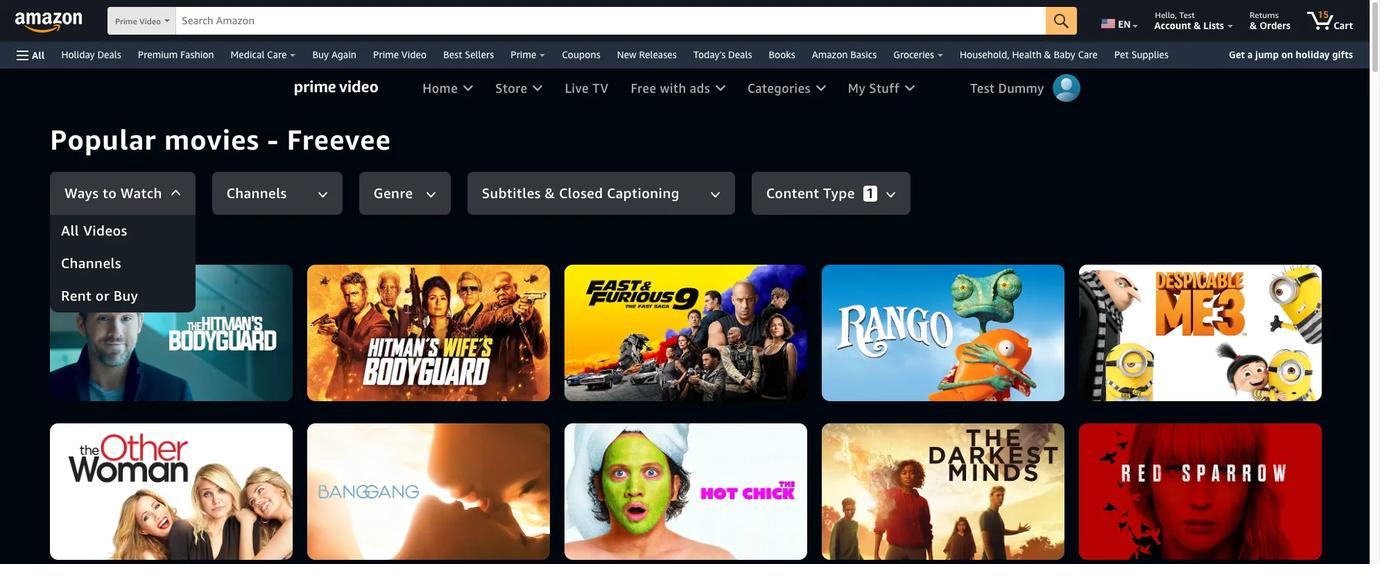 Task type: locate. For each thing, give the bounding box(es) containing it.
video left 'best'
[[402, 49, 427, 60]]

prime video link
[[365, 45, 435, 65]]

0 vertical spatial video
[[139, 16, 161, 26]]

& inside returns & orders
[[1250, 19, 1257, 31]]

prime up 'store' link
[[511, 49, 537, 60]]

hello, test
[[1155, 10, 1195, 20]]

1 vertical spatial prime video
[[373, 49, 427, 60]]

expander down image right genre
[[426, 191, 436, 198]]

all inside 'button'
[[61, 222, 79, 240]]

content type
[[767, 184, 855, 202]]

buy
[[313, 49, 329, 60], [114, 287, 138, 305]]

0 horizontal spatial deals
[[97, 49, 121, 60]]

all button
[[10, 42, 51, 69]]

popular
[[50, 123, 156, 156]]

2 horizontal spatial prime
[[511, 49, 537, 60]]

home link
[[412, 69, 484, 108]]

0 horizontal spatial all
[[32, 49, 45, 61]]

best
[[443, 49, 462, 60]]

0 horizontal spatial care
[[267, 49, 287, 60]]

live tv
[[565, 80, 609, 96]]

test
[[1180, 10, 1195, 20]]

buy again link
[[304, 45, 365, 65]]

0 horizontal spatial channels
[[61, 255, 121, 273]]

2 expander down image from the left
[[426, 191, 436, 198]]

1 vertical spatial buy
[[114, 287, 138, 305]]

0 horizontal spatial prime
[[115, 16, 137, 26]]

2 deals from the left
[[728, 49, 752, 60]]

expander down image for genre
[[426, 191, 436, 198]]

care
[[267, 49, 287, 60], [1078, 49, 1098, 60]]

care right medical
[[267, 49, 287, 60]]

holiday
[[1296, 49, 1330, 60]]

None submit
[[1046, 7, 1077, 35]]

0 horizontal spatial video
[[139, 16, 161, 26]]

pet supplies link
[[1106, 45, 1177, 65]]

captioning
[[607, 184, 680, 202]]

again
[[332, 49, 357, 60]]

best sellers
[[443, 49, 494, 60]]

channels down -
[[227, 184, 287, 202]]

Prime Video search field
[[108, 7, 1077, 36]]

care right baby
[[1078, 49, 1098, 60]]

gifts
[[1333, 49, 1353, 60]]

store link
[[484, 69, 554, 108]]

2 horizontal spatial expander down image
[[886, 191, 896, 198]]

1 expander down image from the left
[[318, 191, 328, 198]]

1 deals from the left
[[97, 49, 121, 60]]

0 horizontal spatial prime video
[[115, 16, 161, 26]]

1 horizontal spatial expander down image
[[426, 191, 436, 198]]

sellers
[[465, 49, 494, 60]]

0 horizontal spatial buy
[[114, 287, 138, 305]]

home
[[423, 80, 458, 96]]

all inside button
[[32, 49, 45, 61]]

expander down image right 1
[[886, 191, 896, 198]]

deals inside 'today's deals' link
[[728, 49, 752, 60]]

household, health & baby care link
[[952, 45, 1106, 65]]

15
[[1318, 8, 1329, 20]]

amazon basics link
[[804, 45, 885, 65]]

deals inside the holiday deals link
[[97, 49, 121, 60]]

0 vertical spatial channels
[[227, 184, 287, 202]]

premium fashion
[[138, 49, 214, 60]]

0 vertical spatial buy
[[313, 49, 329, 60]]

0 horizontal spatial expander down image
[[318, 191, 328, 198]]

1 horizontal spatial video
[[402, 49, 427, 60]]

deals right holiday
[[97, 49, 121, 60]]

prime right the again
[[373, 49, 399, 60]]

channels for ways to watch
[[227, 184, 287, 202]]

channels
[[227, 184, 287, 202], [61, 255, 121, 273]]

holiday deals
[[61, 49, 121, 60]]

new
[[617, 49, 637, 60]]

checkbox unselected image
[[223, 263, 246, 286], [478, 263, 501, 286], [763, 263, 786, 286], [223, 302, 246, 325], [763, 302, 786, 325], [478, 342, 501, 365], [223, 382, 246, 404], [223, 421, 246, 444], [478, 421, 501, 444], [763, 421, 786, 444], [478, 461, 501, 484], [763, 461, 786, 484], [223, 500, 246, 523], [478, 500, 501, 523], [223, 540, 246, 563]]

1 horizontal spatial care
[[1078, 49, 1098, 60]]

household,
[[960, 49, 1010, 60]]

medical
[[231, 49, 265, 60]]

& left orders
[[1250, 19, 1257, 31]]

channels down all videos
[[61, 255, 121, 273]]

live
[[565, 80, 589, 96]]

cart
[[1334, 19, 1353, 31]]

all left videos
[[61, 222, 79, 240]]

rent
[[61, 287, 92, 305]]

expander down image
[[318, 191, 328, 198], [426, 191, 436, 198], [886, 191, 896, 198]]

account
[[1155, 19, 1192, 31]]

1 vertical spatial channels
[[61, 255, 121, 273]]

today's deals
[[694, 49, 752, 60]]

all videos
[[61, 222, 127, 240]]

1 horizontal spatial deals
[[728, 49, 752, 60]]

expander down image down freevee
[[318, 191, 328, 198]]

fashion
[[180, 49, 214, 60]]

deals right today's
[[728, 49, 752, 60]]

tv
[[593, 80, 609, 96]]

get a jump on holiday gifts
[[1229, 49, 1353, 60]]

categories
[[748, 80, 811, 96]]

prime link
[[502, 45, 554, 65]]

en
[[1118, 18, 1131, 30]]

buy left the again
[[313, 49, 329, 60]]

or
[[96, 287, 110, 305]]

prime inside "search box"
[[115, 16, 137, 26]]

deals for holiday deals
[[97, 49, 121, 60]]

baby
[[1054, 49, 1076, 60]]

navigation navigation
[[0, 0, 1370, 69]]

1 horizontal spatial buy
[[313, 49, 329, 60]]

checkbox unselected image
[[478, 302, 501, 325], [223, 342, 246, 365], [763, 342, 786, 365], [478, 382, 501, 404], [763, 382, 786, 404], [223, 461, 246, 484], [763, 500, 786, 523], [478, 540, 501, 563], [763, 540, 786, 563]]

expander down image
[[170, 189, 181, 196], [172, 190, 179, 195], [710, 191, 721, 198], [319, 193, 327, 197], [427, 193, 435, 197], [712, 193, 719, 197], [887, 193, 895, 197]]

1 horizontal spatial channels
[[227, 184, 287, 202]]

1 horizontal spatial all
[[61, 222, 79, 240]]

popular movies - freevee
[[50, 123, 391, 156]]

today's
[[694, 49, 726, 60]]

video inside prime video "search box"
[[139, 16, 161, 26]]

all for all
[[32, 49, 45, 61]]

store
[[495, 80, 528, 96]]

video up premium on the top left of page
[[139, 16, 161, 26]]

prime video inside "search box"
[[115, 16, 161, 26]]

supplies
[[1132, 49, 1169, 60]]

0 vertical spatial all
[[32, 49, 45, 61]]

today's deals link
[[685, 45, 761, 65]]

prime video up premium on the top left of page
[[115, 16, 161, 26]]

video
[[139, 16, 161, 26], [402, 49, 427, 60]]

prime up holiday deals
[[115, 16, 137, 26]]

1 vertical spatial all
[[61, 222, 79, 240]]

free
[[631, 80, 657, 96]]

& left lists
[[1194, 19, 1201, 31]]

1 vertical spatial video
[[402, 49, 427, 60]]

account & lists
[[1155, 19, 1224, 31]]

1 horizontal spatial prime video
[[373, 49, 427, 60]]

all down amazon image
[[32, 49, 45, 61]]

videos
[[83, 222, 127, 240]]

prime
[[115, 16, 137, 26], [373, 49, 399, 60], [511, 49, 537, 60]]

prime video up 'home'
[[373, 49, 427, 60]]

closed
[[559, 184, 603, 202]]

holiday deals link
[[53, 45, 130, 65]]

channels inside button
[[61, 255, 121, 273]]

0 vertical spatial prime video
[[115, 16, 161, 26]]

& left closed
[[545, 184, 555, 202]]

buy right or
[[114, 287, 138, 305]]



Task type: describe. For each thing, give the bounding box(es) containing it.
ways
[[65, 184, 99, 202]]

watch
[[121, 184, 162, 202]]

free with ads
[[631, 80, 710, 96]]

video inside prime video link
[[402, 49, 427, 60]]

holiday
[[61, 49, 95, 60]]

& left baby
[[1044, 49, 1052, 60]]

books link
[[761, 45, 804, 65]]

groceries
[[894, 49, 934, 60]]

hello,
[[1155, 10, 1177, 20]]

returns
[[1250, 10, 1279, 20]]

basics
[[851, 49, 877, 60]]

medical care
[[231, 49, 287, 60]]

new releases link
[[609, 45, 685, 65]]

1
[[866, 184, 875, 202]]

household, health & baby care
[[960, 49, 1098, 60]]

genre
[[374, 184, 413, 202]]

ads
[[690, 80, 710, 96]]

en link
[[1093, 3, 1144, 38]]

channels for all videos
[[61, 255, 121, 273]]

books
[[769, 49, 796, 60]]

all videos button
[[50, 215, 195, 248]]

on
[[1282, 49, 1294, 60]]

movies
[[164, 123, 259, 156]]

& for account & lists
[[1194, 19, 1201, 31]]

subtitles
[[482, 184, 541, 202]]

& for subtitles & closed captioning
[[545, 184, 555, 202]]

rent or buy
[[61, 287, 138, 305]]

orders
[[1260, 19, 1291, 31]]

a
[[1248, 49, 1253, 60]]

amazon
[[812, 49, 848, 60]]

with
[[660, 80, 686, 96]]

& for returns & orders
[[1250, 19, 1257, 31]]

jump
[[1256, 49, 1279, 60]]

get a jump on holiday gifts link
[[1224, 46, 1359, 64]]

coupons link
[[554, 45, 609, 65]]

premium fashion link
[[130, 45, 222, 65]]

my
[[848, 80, 866, 96]]

amazon image
[[15, 12, 83, 33]]

premium
[[138, 49, 178, 60]]

-
[[267, 123, 279, 156]]

rent or buy button
[[50, 280, 195, 313]]

ways to watch
[[65, 184, 162, 202]]

type
[[823, 184, 855, 202]]

Search Amazon text field
[[176, 8, 1046, 34]]

stuff
[[869, 80, 900, 96]]

2 care from the left
[[1078, 49, 1098, 60]]

content
[[767, 184, 820, 202]]

deals for today's deals
[[728, 49, 752, 60]]

subtitles & closed captioning
[[482, 184, 680, 202]]

all for all videos
[[61, 222, 79, 240]]

my stuff link
[[837, 69, 926, 108]]

buy again
[[313, 49, 357, 60]]

lists
[[1204, 19, 1224, 31]]

my stuff
[[848, 80, 900, 96]]

new releases
[[617, 49, 677, 60]]

3 expander down image from the left
[[886, 191, 896, 198]]

groceries link
[[885, 45, 952, 65]]

health
[[1012, 49, 1042, 60]]

best sellers link
[[435, 45, 502, 65]]

none submit inside prime video "search box"
[[1046, 7, 1077, 35]]

1 care from the left
[[267, 49, 287, 60]]

freevee
[[287, 123, 391, 156]]

pet
[[1115, 49, 1129, 60]]

get
[[1229, 49, 1245, 60]]

1 horizontal spatial prime
[[373, 49, 399, 60]]

live tv link
[[554, 69, 620, 108]]

buy inside navigation navigation
[[313, 49, 329, 60]]

releases
[[639, 49, 677, 60]]

expander down image for channels
[[318, 191, 328, 198]]

amazon basics
[[812, 49, 877, 60]]

free with ads link
[[620, 69, 737, 108]]

channels button
[[50, 248, 195, 280]]

pet supplies
[[1115, 49, 1169, 60]]

returns & orders
[[1250, 10, 1291, 31]]

medical care link
[[222, 45, 304, 65]]

to
[[103, 184, 117, 202]]

prime video image
[[295, 80, 378, 96]]

buy inside button
[[114, 287, 138, 305]]



Task type: vqa. For each thing, say whether or not it's contained in the screenshot.
Supplies
yes



